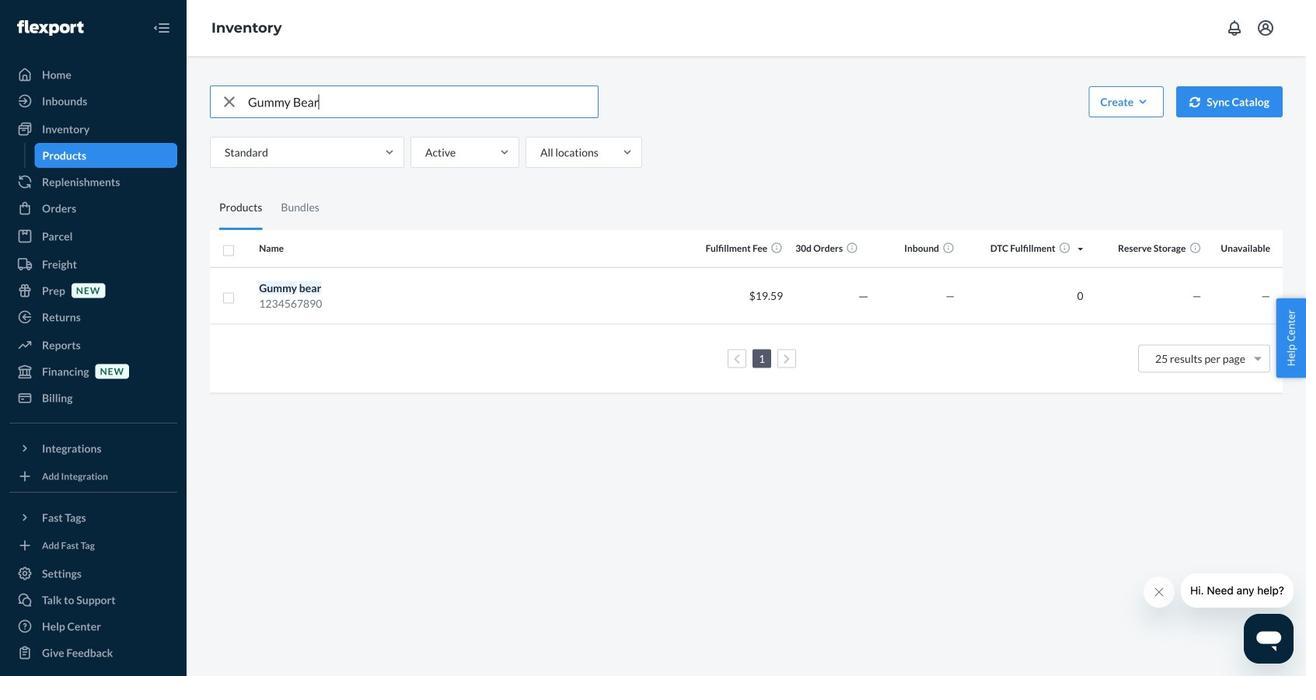 Task type: locate. For each thing, give the bounding box(es) containing it.
1 square image from the top
[[222, 244, 235, 257]]

option
[[1155, 352, 1246, 365]]

0 vertical spatial square image
[[222, 244, 235, 257]]

open account menu image
[[1256, 19, 1275, 37]]

1 vertical spatial square image
[[222, 292, 235, 305]]

square image
[[222, 244, 235, 257], [222, 292, 235, 305]]

Search inventory by name or sku text field
[[248, 86, 598, 117]]

chevron left image
[[734, 354, 740, 364]]



Task type: describe. For each thing, give the bounding box(es) containing it.
flexport logo image
[[17, 20, 83, 36]]

chevron right image
[[783, 354, 790, 364]]

open notifications image
[[1225, 19, 1244, 37]]

close navigation image
[[152, 19, 171, 37]]

sync alt image
[[1190, 97, 1201, 107]]

2 square image from the top
[[222, 292, 235, 305]]



Task type: vqa. For each thing, say whether or not it's contained in the screenshot.
of
no



